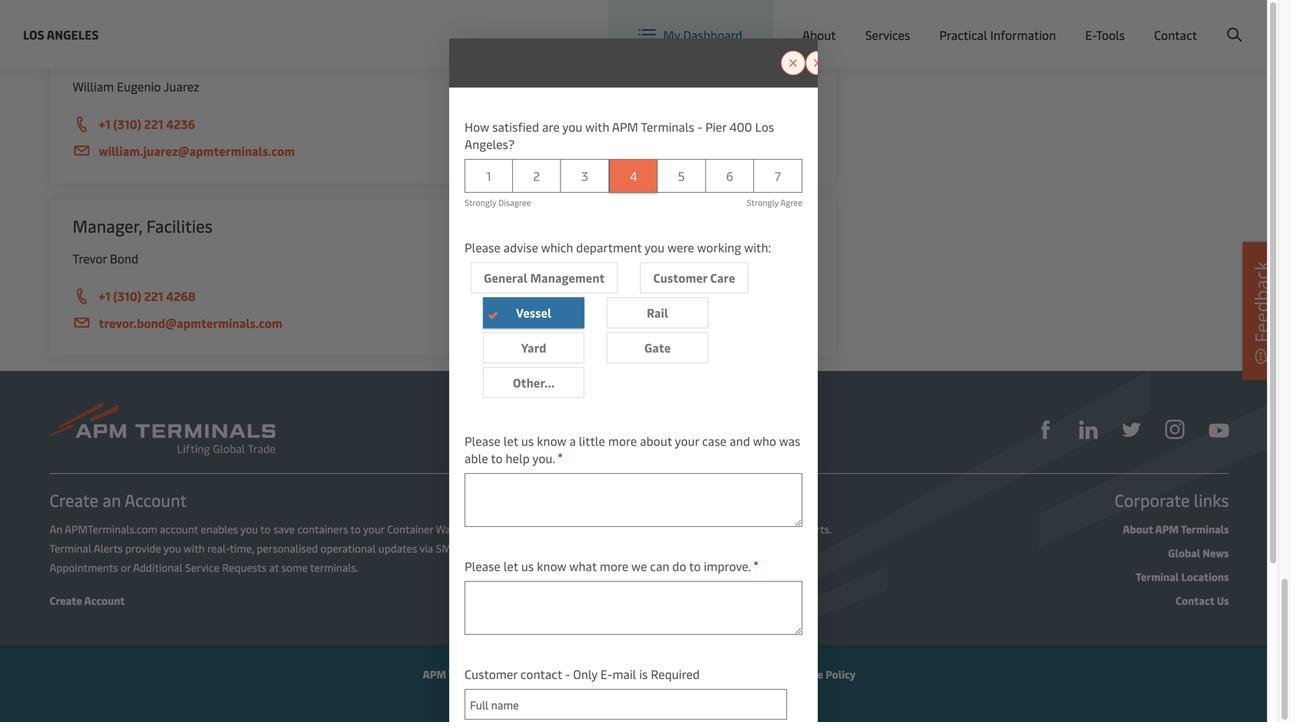 Task type: vqa. For each thing, say whether or not it's contained in the screenshot.
"features" inside the APM Terminals Wallet is a prepayment plan that reduces the need for customers to raise invoices. The APM Terminals Wallet system makes deductions from the customer's deposit account with APM Terminals Apapa per container at gate out. It features an automated daily account and balance statement.
no



Task type: locate. For each thing, give the bounding box(es) containing it.
0 vertical spatial your
[[675, 433, 700, 449]]

customer care
[[654, 269, 736, 286]]

is left also
[[634, 541, 642, 555]]

0 vertical spatial customer
[[654, 269, 708, 286]]

fill 44 link
[[1123, 418, 1141, 439]]

account right an
[[125, 489, 187, 511]]

1 horizontal spatial yard
[[521, 339, 547, 356]]

los left angeles
[[23, 26, 44, 43]]

director, yard & gate operations
[[73, 42, 315, 65]]

create left an
[[50, 489, 98, 511]]

2 vertical spatial create
[[50, 593, 82, 608]]

account
[[160, 522, 198, 536], [593, 541, 632, 555]]

0 horizontal spatial with
[[184, 541, 205, 555]]

let inside please let us know a little more about your case and who was able to help you.
[[504, 433, 518, 449]]

via
[[420, 541, 433, 555]]

only
[[573, 666, 598, 682]]

about
[[1123, 522, 1154, 536]]

this question is required element right the 'you.'
[[558, 450, 563, 463]]

an down daily
[[504, 541, 516, 555]]

1 horizontal spatial gate
[[645, 339, 671, 356]]

please up "able"
[[465, 433, 501, 449]]

*
[[558, 450, 563, 463], [754, 558, 759, 571]]

221 for facilities
[[144, 288, 163, 304]]

switch location button
[[822, 14, 934, 31]]

+1
[[99, 116, 110, 132], [99, 288, 110, 304]]

1 horizontal spatial *
[[754, 558, 759, 571]]

1 vertical spatial *
[[754, 558, 759, 571]]

to inside please let us know a little more about your case and who was able to help you.
[[491, 450, 503, 466]]

terminals up what
[[544, 541, 591, 555]]

1 vertical spatial -
[[565, 666, 570, 682]]

yard up eugenio in the left of the page
[[140, 42, 173, 65]]

terminals inside how satisfied are you with apm terminals - pier 400 los angeles?
[[641, 118, 695, 135]]

can
[[650, 558, 670, 574]]

please advise which department you were working with:
[[465, 239, 771, 256]]

1 vertical spatial +1
[[99, 288, 110, 304]]

create an account
[[50, 489, 187, 511]]

1 (310) from the top
[[113, 116, 141, 132]]

apm up 4
[[612, 118, 639, 135]]

0 vertical spatial account
[[160, 522, 198, 536]]

1 vertical spatial 221
[[144, 288, 163, 304]]

1 vertical spatial account
[[593, 541, 632, 555]]

1 vertical spatial and
[[671, 522, 689, 536]]

1 vertical spatial know
[[537, 558, 567, 574]]

+1 for manager,
[[99, 288, 110, 304]]

more right little
[[608, 433, 637, 449]]

0 vertical spatial (310)
[[113, 116, 141, 132]]

about apm terminals
[[1123, 522, 1230, 536]]

0 vertical spatial us
[[521, 433, 534, 449]]

- inside how satisfied are you with apm terminals - pier 400 los angeles?
[[698, 118, 703, 135]]

you up the additional at the left of page
[[164, 541, 181, 555]]

and inside please let us know a little more about your case and who was able to help you.
[[730, 433, 750, 449]]

0 horizontal spatial customer
[[465, 666, 518, 682]]

0 vertical spatial know
[[537, 433, 567, 449]]

0 vertical spatial with
[[586, 118, 610, 135]]

let for please let us know a little more about your case and who was able to help you.
[[504, 433, 518, 449]]

container
[[387, 522, 434, 536]]

* inside please let us know what more we can do to improve. *
[[754, 558, 759, 571]]

account right /
[[1205, 14, 1250, 31]]

los right 400
[[756, 118, 774, 135]]

improve.
[[704, 558, 752, 574]]

apmt footer logo image
[[50, 402, 275, 456]]

1 vertical spatial &
[[633, 667, 641, 681]]

1 horizontal spatial &
[[633, 667, 641, 681]]

apm inside an apmterminals.com account enables you to save containers to your container watchlist, set daily watchlist email notifications, and subscribe for terminal alerts. terminal alerts provide you with real-time, personalised operational updates via sms or email. an apm terminals account is also required to manage truck appointments or additional service requests at some terminals.
[[519, 541, 542, 555]]

create right /
[[1166, 14, 1202, 31]]

terminals left "pier"
[[641, 118, 695, 135]]

1 221 from the top
[[144, 116, 163, 132]]

1 vertical spatial this question is required element
[[754, 558, 759, 571]]

about
[[640, 433, 672, 449]]

* down manage
[[754, 558, 759, 571]]

who
[[753, 433, 777, 449]]

which
[[541, 239, 573, 256]]

little
[[579, 433, 605, 449]]

Please let us know a little more about your case and who was able to help you. text field
[[465, 473, 803, 527]]

an up appointments
[[50, 522, 62, 536]]

let down daily
[[504, 558, 518, 574]]

1 horizontal spatial your
[[675, 433, 700, 449]]

facebook image
[[1037, 421, 1055, 439]]

0 horizontal spatial account
[[160, 522, 198, 536]]

0 horizontal spatial -
[[565, 666, 570, 682]]

* right the 'you.'
[[558, 450, 563, 463]]

are
[[542, 118, 560, 135]]

what
[[570, 558, 597, 574]]

more
[[608, 433, 637, 449], [600, 558, 629, 574]]

your
[[675, 433, 700, 449], [363, 522, 385, 536]]

to up operational
[[351, 522, 361, 536]]

2 let from the top
[[504, 558, 518, 574]]

5
[[678, 167, 685, 184]]

1 vertical spatial terminal
[[50, 541, 91, 555]]

service
[[185, 560, 220, 575]]

create down appointments
[[50, 593, 82, 608]]

trevor
[[73, 250, 107, 267]]

account up please let us know what more we can do to improve. *
[[593, 541, 632, 555]]

login
[[1126, 14, 1156, 31]]

0 vertical spatial this question is required element
[[558, 450, 563, 463]]

1 horizontal spatial -
[[698, 118, 703, 135]]

0 vertical spatial let
[[504, 433, 518, 449]]

and up required
[[671, 522, 689, 536]]

1 horizontal spatial with
[[586, 118, 610, 135]]

or down the provide
[[121, 560, 131, 575]]

you inside how satisfied are you with apm terminals - pier 400 los angeles?
[[563, 118, 583, 135]]

1 please from the top
[[465, 239, 501, 256]]

this question is required element for please let us know what more we can do to improve.
[[754, 558, 759, 571]]

please let us know a little more about your case and who was able to help you.
[[465, 433, 801, 466]]

terminal up appointments
[[50, 541, 91, 555]]

to right "able"
[[491, 450, 503, 466]]

more left the we
[[600, 558, 629, 574]]

0 vertical spatial please
[[465, 239, 501, 256]]

us for a
[[521, 433, 534, 449]]

- left only
[[565, 666, 570, 682]]

0 horizontal spatial gate
[[194, 42, 229, 65]]

know for a
[[537, 433, 567, 449]]

2 vertical spatial account
[[84, 593, 125, 608]]

let up help
[[504, 433, 518, 449]]

vessel
[[516, 304, 552, 321]]

0 vertical spatial -
[[698, 118, 703, 135]]

2 horizontal spatial terminal
[[1136, 569, 1179, 584]]

requests
[[222, 560, 267, 575]]

know inside please let us know a little more about your case and who was able to help you.
[[537, 433, 567, 449]]

manager, facilities
[[73, 214, 213, 237]]

terminals up global news link
[[1181, 522, 1230, 536]]

7
[[775, 167, 781, 184]]

1 horizontal spatial customer
[[654, 269, 708, 286]]

0 vertical spatial &
[[177, 42, 189, 65]]

los
[[23, 26, 44, 43], [756, 118, 774, 135]]

global
[[983, 14, 1018, 31], [1169, 545, 1201, 560]]

mail
[[613, 666, 637, 682]]

2 (310) from the top
[[113, 288, 141, 304]]

global up terminal locations link
[[1169, 545, 1201, 560]]

us down daily
[[521, 558, 534, 574]]

1 us from the top
[[521, 433, 534, 449]]

1 vertical spatial an
[[504, 541, 516, 555]]

(310) down william eugenio juarez
[[113, 116, 141, 132]]

2 vertical spatial terminal
[[1136, 569, 1179, 584]]

disagree
[[499, 197, 531, 208]]

this question is required element down manage
[[754, 558, 759, 571]]

terminal locations link
[[1136, 569, 1230, 584]]

additional
[[133, 560, 183, 575]]

1 vertical spatial yard
[[521, 339, 547, 356]]

0 vertical spatial 221
[[144, 116, 163, 132]]

apm down daily
[[519, 541, 542, 555]]

1 know from the top
[[537, 433, 567, 449]]

4268
[[166, 288, 196, 304]]

Full name text field
[[465, 689, 787, 720]]

1 vertical spatial (310)
[[113, 288, 141, 304]]

to left save
[[261, 522, 271, 536]]

required
[[651, 666, 700, 682]]

you up time,
[[241, 522, 258, 536]]

please inside please let us know a little more about your case and who was able to help you.
[[465, 433, 501, 449]]

strongly down 1
[[465, 197, 497, 208]]

alerts
[[94, 541, 123, 555]]

sms
[[436, 541, 457, 555]]

do
[[673, 558, 687, 574]]

1 horizontal spatial los
[[756, 118, 774, 135]]

0 vertical spatial global
[[983, 14, 1018, 31]]

shape link
[[1037, 418, 1055, 439]]

221
[[144, 116, 163, 132], [144, 288, 163, 304]]

1 horizontal spatial global
[[1169, 545, 1201, 560]]

know left what
[[537, 558, 567, 574]]

terminal up truck on the right bottom
[[757, 522, 798, 536]]

strongly left agree
[[747, 197, 779, 208]]

please for please advise which department you were working with:
[[465, 239, 501, 256]]

at
[[269, 560, 279, 575]]

terminal up contact
[[1136, 569, 1179, 584]]

global menu button
[[949, 0, 1068, 46]]

you left were
[[645, 239, 665, 256]]

global inside button
[[983, 14, 1018, 31]]

1 horizontal spatial account
[[593, 541, 632, 555]]

create
[[1166, 14, 1202, 31], [50, 489, 98, 511], [50, 593, 82, 608]]

0 vertical spatial +1
[[99, 116, 110, 132]]

1 strongly from the left
[[465, 197, 497, 208]]

e-
[[601, 666, 613, 682]]

2 +1 from the top
[[99, 288, 110, 304]]

- left "pier"
[[698, 118, 703, 135]]

customer down were
[[654, 269, 708, 286]]

0 vertical spatial more
[[608, 433, 637, 449]]

juarez
[[164, 78, 199, 94]]

let for please let us know what more we can do to improve. *
[[504, 558, 518, 574]]

0 horizontal spatial your
[[363, 522, 385, 536]]

facilities
[[146, 214, 213, 237]]

is right mail at the left bottom of page
[[640, 666, 648, 682]]

rail
[[647, 304, 669, 321]]

corporate links
[[1115, 489, 1230, 511]]

400
[[730, 118, 753, 135]]

please up general
[[465, 239, 501, 256]]

2 221 from the top
[[144, 288, 163, 304]]

and left who
[[730, 433, 750, 449]]

you right are
[[563, 118, 583, 135]]

or
[[460, 541, 470, 555], [121, 560, 131, 575]]

& up juarez
[[177, 42, 189, 65]]

0 horizontal spatial strongly
[[465, 197, 497, 208]]

cookie policy
[[790, 667, 856, 681]]

gate down rail
[[645, 339, 671, 356]]

with up service
[[184, 541, 205, 555]]

ⓒ
[[499, 667, 510, 681]]

0 vertical spatial is
[[634, 541, 642, 555]]

1 vertical spatial your
[[363, 522, 385, 536]]

were
[[668, 239, 695, 256]]

-
[[698, 118, 703, 135], [565, 666, 570, 682]]

account left enables on the left
[[160, 522, 198, 536]]

global left the menu
[[983, 14, 1018, 31]]

0 horizontal spatial an
[[50, 522, 62, 536]]

2023
[[563, 667, 589, 681]]

yard down vessel
[[521, 339, 547, 356]]

0 vertical spatial and
[[730, 433, 750, 449]]

3 please from the top
[[465, 558, 501, 574]]

with inside an apmterminals.com account enables you to save containers to your container watchlist, set daily watchlist email notifications, and subscribe for terminal alerts. terminal alerts provide you with real-time, personalised operational updates via sms or email. an apm terminals account is also required to manage truck appointments or additional service requests at some terminals.
[[184, 541, 205, 555]]

with right are
[[586, 118, 610, 135]]

your inside an apmterminals.com account enables you to save containers to your container watchlist, set daily watchlist email notifications, and subscribe for terminal alerts. terminal alerts provide you with real-time, personalised operational updates via sms or email. an apm terminals account is also required to manage truck appointments or additional service requests at some terminals.
[[363, 522, 385, 536]]

0 horizontal spatial *
[[558, 450, 563, 463]]

221 left 4236
[[144, 116, 163, 132]]

1 +1 from the top
[[99, 116, 110, 132]]

1 horizontal spatial or
[[460, 541, 470, 555]]

william.juarez@apmterminals.com link
[[73, 141, 813, 161]]

know up the 'you.'
[[537, 433, 567, 449]]

us
[[521, 433, 534, 449], [521, 558, 534, 574]]

more inside please let us know a little more about your case and who was able to help you.
[[608, 433, 637, 449]]

or right "sms"
[[460, 541, 470, 555]]

william eugenio juarez
[[73, 78, 199, 94]]

1 horizontal spatial strongly
[[747, 197, 779, 208]]

us inside please let us know a little more about your case and who was able to help you.
[[521, 433, 534, 449]]

and
[[730, 433, 750, 449], [671, 522, 689, 536]]

some
[[282, 560, 308, 575]]

personalised
[[257, 541, 318, 555]]

+1 (310) 221 4268 link
[[73, 287, 813, 307]]

case
[[702, 433, 727, 449]]

0 horizontal spatial yard
[[140, 42, 173, 65]]

2 vertical spatial please
[[465, 558, 501, 574]]

option group
[[465, 159, 803, 212]]

working
[[697, 239, 742, 256]]

& right terms
[[633, 667, 641, 681]]

0 vertical spatial yard
[[140, 42, 173, 65]]

+1 down william
[[99, 116, 110, 132]]

+1 down trevor bond
[[99, 288, 110, 304]]

los angeles
[[23, 26, 99, 43]]

angeles
[[47, 26, 99, 43]]

2 know from the top
[[537, 558, 567, 574]]

0 vertical spatial an
[[50, 522, 62, 536]]

menu
[[1021, 14, 1053, 31]]

1 let from the top
[[504, 433, 518, 449]]

1 vertical spatial with
[[184, 541, 205, 555]]

your left case at the bottom right of the page
[[675, 433, 700, 449]]

gate up juarez
[[194, 42, 229, 65]]

1 vertical spatial us
[[521, 558, 534, 574]]

customer for customer contact - only e-mail is required
[[465, 666, 518, 682]]

your up updates
[[363, 522, 385, 536]]

1 vertical spatial create
[[50, 489, 98, 511]]

0 horizontal spatial or
[[121, 560, 131, 575]]

1 vertical spatial please
[[465, 433, 501, 449]]

1 vertical spatial let
[[504, 558, 518, 574]]

0 vertical spatial los
[[23, 26, 44, 43]]

1 vertical spatial los
[[756, 118, 774, 135]]

0 horizontal spatial this question is required element
[[558, 450, 563, 463]]

satisfied
[[493, 118, 539, 135]]

manage
[[722, 541, 761, 555]]

0 horizontal spatial global
[[983, 14, 1018, 31]]

create for create account
[[50, 593, 82, 608]]

customer left contact
[[465, 666, 518, 682]]

2 please from the top
[[465, 433, 501, 449]]

0 vertical spatial *
[[558, 450, 563, 463]]

us up help
[[521, 433, 534, 449]]

1 horizontal spatial terminal
[[757, 522, 798, 536]]

0 horizontal spatial and
[[671, 522, 689, 536]]

0 vertical spatial account
[[1205, 14, 1250, 31]]

account down appointments
[[84, 593, 125, 608]]

1 vertical spatial customer
[[465, 666, 518, 682]]

1 horizontal spatial this question is required element
[[754, 558, 759, 571]]

terminals left ⓒ
[[449, 667, 497, 681]]

us for what
[[521, 558, 534, 574]]

(310) down bond
[[113, 288, 141, 304]]

1 horizontal spatial and
[[730, 433, 750, 449]]

is inside an apmterminals.com account enables you to save containers to your container watchlist, set daily watchlist email notifications, and subscribe for terminal alerts. terminal alerts provide you with real-time, personalised operational updates via sms or email. an apm terminals account is also required to manage truck appointments or additional service requests at some terminals.
[[634, 541, 642, 555]]

221 left the 4268
[[144, 288, 163, 304]]

please down email.
[[465, 558, 501, 574]]

appointments
[[50, 560, 118, 575]]

2 us from the top
[[521, 558, 534, 574]]

1 vertical spatial or
[[121, 560, 131, 575]]

2 strongly from the left
[[747, 197, 779, 208]]

1 vertical spatial gate
[[645, 339, 671, 356]]

this question is required element
[[558, 450, 563, 463], [754, 558, 759, 571]]

able
[[465, 450, 488, 466]]

0 horizontal spatial terminal
[[50, 541, 91, 555]]

1 vertical spatial global
[[1169, 545, 1201, 560]]



Task type: describe. For each thing, give the bounding box(es) containing it.
department
[[576, 239, 642, 256]]

twitter image
[[1123, 421, 1141, 439]]

was
[[780, 433, 801, 449]]

(310) for manager,
[[113, 288, 141, 304]]

youtube image
[[1210, 424, 1230, 437]]

your inside please let us know a little more about your case and who was able to help you.
[[675, 433, 700, 449]]

with inside how satisfied are you with apm terminals - pier 400 los angeles?
[[586, 118, 610, 135]]

create account
[[50, 593, 125, 608]]

login / create account
[[1126, 14, 1250, 31]]

containers
[[297, 522, 348, 536]]

an
[[103, 489, 121, 511]]

care
[[710, 269, 736, 286]]

director,
[[73, 42, 136, 65]]

strongly for strongly disagree
[[465, 197, 497, 208]]

strongly disagree
[[465, 197, 531, 208]]

instagram image
[[1166, 420, 1185, 439]]

truck
[[763, 541, 789, 555]]

cookie
[[790, 667, 824, 681]]

william.juarez@apmterminals.com
[[99, 143, 295, 159]]

required
[[667, 541, 707, 555]]

apmterminals.com
[[65, 522, 157, 536]]

you tube link
[[1210, 419, 1230, 438]]

location
[[886, 14, 934, 31]]

corporate
[[1115, 489, 1190, 511]]

eugenio
[[117, 78, 161, 94]]

watchlist
[[529, 522, 574, 536]]

(310) for director,
[[113, 116, 141, 132]]

news
[[1203, 545, 1230, 560]]

los angeles link
[[23, 25, 99, 44]]

apm right about
[[1156, 522, 1179, 536]]

3
[[582, 167, 589, 184]]

conditions
[[644, 667, 697, 681]]

+1 (310) 221 4236 link
[[73, 114, 813, 134]]

1 vertical spatial is
[[640, 666, 648, 682]]

watchlist,
[[436, 522, 484, 536]]

know for what
[[537, 558, 567, 574]]

cookie policy link
[[790, 667, 856, 681]]

1
[[487, 167, 491, 184]]

0 vertical spatial create
[[1166, 14, 1202, 31]]

option group containing 1
[[465, 159, 803, 212]]

time,
[[230, 541, 254, 555]]

terminals.
[[310, 560, 358, 575]]

management
[[531, 269, 605, 286]]

apm inside how satisfied are you with apm terminals - pier 400 los angeles?
[[612, 118, 639, 135]]

and inside an apmterminals.com account enables you to save containers to your container watchlist, set daily watchlist email notifications, and subscribe for terminal alerts. terminal alerts provide you with real-time, personalised operational updates via sms or email. an apm terminals account is also required to manage truck appointments or additional service requests at some terminals.
[[671, 522, 689, 536]]

strongly for strongly agree
[[747, 197, 779, 208]]

contact us
[[1176, 593, 1230, 608]]

pier
[[706, 118, 727, 135]]

copyright
[[512, 667, 561, 681]]

provide
[[125, 541, 161, 555]]

notifications,
[[606, 522, 669, 536]]

we
[[632, 558, 647, 574]]

1 vertical spatial more
[[600, 558, 629, 574]]

agree
[[781, 197, 803, 208]]

feedback button
[[1243, 242, 1281, 380]]

to down the subscribe
[[709, 541, 720, 555]]

0 horizontal spatial los
[[23, 26, 44, 43]]

how
[[465, 118, 490, 135]]

apm left ⓒ
[[423, 667, 446, 681]]

strongly agree
[[747, 197, 803, 208]]

0 horizontal spatial &
[[177, 42, 189, 65]]

help
[[506, 450, 530, 466]]

with:
[[744, 239, 771, 256]]

you.
[[533, 450, 556, 466]]

los inside how satisfied are you with apm terminals - pier 400 los angeles?
[[756, 118, 774, 135]]

updates
[[379, 541, 417, 555]]

to right do
[[689, 558, 701, 574]]

global for global news
[[1169, 545, 1201, 560]]

0 vertical spatial gate
[[194, 42, 229, 65]]

customer for customer care
[[654, 269, 708, 286]]

0 vertical spatial terminal
[[757, 522, 798, 536]]

create for create an account
[[50, 489, 98, 511]]

advise
[[504, 239, 538, 256]]

terms
[[601, 667, 631, 681]]

global for global menu
[[983, 14, 1018, 31]]

1 horizontal spatial an
[[504, 541, 516, 555]]

angeles?
[[465, 136, 515, 152]]

terminal locations
[[1136, 569, 1230, 584]]

enables
[[201, 522, 238, 536]]

global news
[[1169, 545, 1230, 560]]

terminals inside an apmterminals.com account enables you to save containers to your container watchlist, set daily watchlist email notifications, and subscribe for terminal alerts. terminal alerts provide you with real-time, personalised operational updates via sms or email. an apm terminals account is also required to manage truck appointments or additional service requests at some terminals.
[[544, 541, 591, 555]]

customer contact - only e-mail is required
[[465, 666, 700, 682]]

this question is required element for please let us know a little more about your case and who was able to help you.
[[558, 450, 563, 463]]

global news link
[[1169, 545, 1230, 560]]

us
[[1217, 593, 1230, 608]]

0 vertical spatial or
[[460, 541, 470, 555]]

Please let us know what more we can do to improve. text field
[[465, 581, 803, 635]]

trevor bond
[[73, 250, 139, 267]]

email.
[[473, 541, 501, 555]]

linkedin image
[[1080, 421, 1098, 439]]

operations
[[233, 42, 315, 65]]

login / create account link
[[1097, 0, 1250, 45]]

1 vertical spatial account
[[125, 489, 187, 511]]

+1 (310) 221 4268
[[99, 288, 196, 304]]

contact
[[1176, 593, 1215, 608]]

set
[[486, 522, 501, 536]]

save
[[273, 522, 295, 536]]

221 for yard
[[144, 116, 163, 132]]

an apmterminals.com account enables you to save containers to your container watchlist, set daily watchlist email notifications, and subscribe for terminal alerts. terminal alerts provide you with real-time, personalised operational updates via sms or email. an apm terminals account is also required to manage truck appointments or additional service requests at some terminals.
[[50, 522, 832, 575]]

for
[[740, 522, 754, 536]]

6
[[726, 167, 734, 184]]

switch
[[847, 14, 883, 31]]

+1 for director,
[[99, 116, 110, 132]]

policy
[[826, 667, 856, 681]]

4236
[[166, 116, 195, 132]]

please for please let us know a little more about your case and who was able to help you.
[[465, 433, 501, 449]]

instagram link
[[1166, 418, 1185, 439]]



